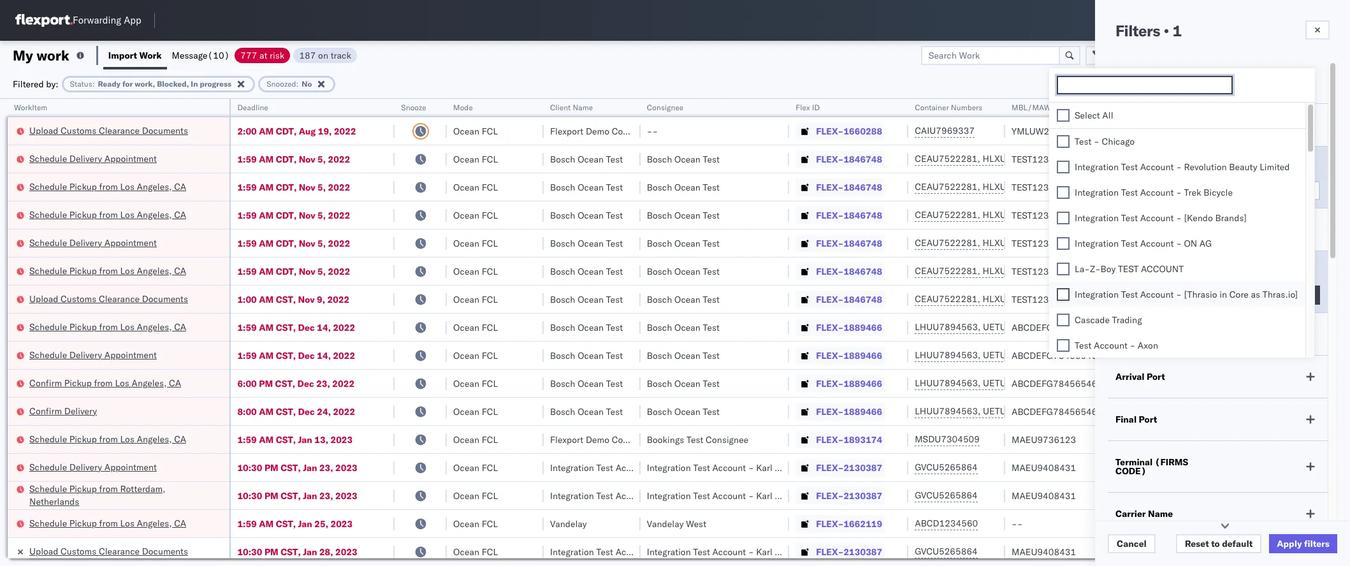 Task type: describe. For each thing, give the bounding box(es) containing it.
1 gaurav from the top
[[1198, 125, 1227, 137]]

1 flex-2130387 from the top
[[816, 462, 882, 473]]

schedule pickup from los angeles, ca link for third schedule pickup from los angeles, ca button from the top of the page
[[29, 264, 186, 277]]

core
[[1230, 289, 1249, 300]]

bookings
[[647, 434, 684, 445]]

los for third schedule pickup from los angeles, ca button from the top of the page
[[120, 265, 134, 276]]

hlxu8034992 for second schedule delivery appointment button from the top
[[1050, 237, 1113, 249]]

3 resize handle column header from the left
[[432, 99, 447, 566]]

3 ocean fcl from the top
[[453, 181, 498, 193]]

test123456 for second schedule delivery appointment button from the top
[[1012, 237, 1066, 249]]

schedule pickup from los angeles, ca link for first schedule pickup from los angeles, ca button from the bottom of the page
[[29, 517, 186, 529]]

omkar savant
[[1198, 209, 1255, 221]]

jan for 'schedule pickup from rotterdam, netherlands' link
[[303, 490, 317, 501]]

flex id
[[796, 103, 820, 112]]

appointment for the schedule delivery appointment link related to second schedule delivery appointment button from the bottom of the page
[[104, 349, 157, 361]]

departure port
[[1116, 328, 1180, 340]]

5, for schedule pickup from los angeles, ca link associated with fifth schedule pickup from los angeles, ca button from the bottom of the page
[[318, 209, 326, 221]]

schedule pickup from los angeles, ca for schedule pickup from los angeles, ca link corresponding to third schedule pickup from los angeles, ca button from the top of the page
[[29, 265, 186, 276]]

2 flex- from the top
[[816, 153, 844, 165]]

account
[[1141, 263, 1184, 275]]

5 fcl from the top
[[482, 237, 498, 249]]

work,
[[135, 79, 155, 88]]

1 fcl from the top
[[482, 125, 498, 137]]

16 fcl from the top
[[482, 546, 498, 558]]

port for departure port
[[1162, 328, 1180, 340]]

4 jawla from the top
[[1229, 237, 1251, 249]]

1660288
[[844, 125, 882, 137]]

cdt, for schedule pickup from los angeles, ca link associated with fifth schedule pickup from los angeles, ca button from the bottom of the page
[[276, 209, 297, 221]]

Search Shipments (/) text field
[[1106, 11, 1229, 30]]

batch action button
[[1259, 46, 1342, 65]]

operator
[[1198, 103, 1229, 112]]

lhuu7894563, uetu5238478 for confirm delivery
[[915, 405, 1045, 417]]

3 jawla from the top
[[1229, 181, 1251, 193]]

choi for destination
[[1238, 518, 1256, 529]]

schedule pickup from rotterdam, netherlands button
[[29, 482, 213, 509]]

3 schedule delivery appointment button from the top
[[29, 348, 157, 362]]

confirm delivery button
[[29, 404, 97, 419]]

8 1:59 from the top
[[237, 434, 257, 445]]

from for "confirm pickup from los angeles, ca" 'link'
[[94, 377, 113, 389]]

list box containing select all
[[1049, 103, 1306, 566]]

3 documents from the top
[[142, 545, 188, 557]]

vandelay for vandelay west
[[647, 518, 684, 529]]

3 ceau7522281, hlxu6269489, hlxu8034992 from the top
[[915, 209, 1113, 221]]

(10)
[[208, 49, 230, 61]]

mbl/mawb numbers button
[[1005, 100, 1179, 113]]

boy
[[1101, 263, 1116, 275]]

5 schedule from the top
[[29, 265, 67, 276]]

confirm delivery link
[[29, 404, 97, 417]]

track
[[331, 49, 351, 61]]

6 flex- from the top
[[816, 266, 844, 277]]

15 flex- from the top
[[816, 518, 844, 529]]

reset to default button
[[1176, 534, 1262, 553]]

8 fcl from the top
[[482, 322, 498, 333]]

5 flex- from the top
[[816, 237, 844, 249]]

12 am from the top
[[259, 518, 274, 529]]

1 ceau7522281, hlxu6269489, hlxu8034992 from the top
[[915, 153, 1113, 164]]

test account - axon
[[1075, 340, 1158, 351]]

25,
[[315, 518, 328, 529]]

pickup for schedule pickup from rotterdam, netherlands button
[[69, 483, 97, 494]]

ceau7522281, for the schedule delivery appointment link for 1st schedule delivery appointment button from the top
[[915, 153, 980, 164]]

2:00
[[237, 125, 257, 137]]

test123456 for fifth schedule pickup from los angeles, ca button from the bottom of the page
[[1012, 209, 1066, 221]]

jan down the 13,
[[303, 462, 317, 473]]

resize handle column header for mode
[[528, 99, 544, 566]]

aug
[[299, 125, 316, 137]]

mode inside button
[[453, 103, 473, 112]]

file
[[1132, 49, 1148, 61]]

angeles, for schedule pickup from los angeles, ca link corresponding to 1st schedule pickup from los angeles, ca button from the top of the page
[[137, 181, 172, 192]]

schedule pickup from rotterdam, netherlands link
[[29, 482, 213, 508]]

•
[[1164, 21, 1169, 40]]

4 fcl from the top
[[482, 209, 498, 221]]

11 flex- from the top
[[816, 406, 844, 417]]

schedule pickup from los angeles, ca for schedule pickup from los angeles, ca link associated with fifth schedule pickup from los angeles, ca button from the bottom of the page
[[29, 209, 186, 220]]

numbers for mbl/mawb numbers
[[1058, 103, 1090, 112]]

28,
[[319, 546, 333, 558]]

batch
[[1278, 49, 1303, 61]]

jaehyung for jaehyung choi - test origin agent
[[1198, 462, 1235, 473]]

777
[[241, 49, 257, 61]]

mode button
[[447, 100, 531, 113]]

deadline
[[237, 103, 268, 112]]

1 schedule delivery appointment button from the top
[[29, 152, 157, 166]]

filters • 1
[[1116, 21, 1182, 40]]

1 2130387 from the top
[[844, 462, 882, 473]]

resize handle column header for client name
[[625, 99, 641, 566]]

carrier
[[1116, 508, 1146, 520]]

caiu7969337
[[915, 125, 975, 136]]

schedule delivery appointment link for second schedule delivery appointment button from the top
[[29, 236, 157, 249]]

pickup for second schedule pickup from los angeles, ca button from the bottom
[[69, 433, 97, 445]]

6 hlxu6269489, from the top
[[983, 293, 1048, 305]]

documents for 2:00 am cdt, aug 19, 2022
[[142, 125, 188, 136]]

integration test account - karl lagerfeld down 'west'
[[647, 546, 813, 558]]

4 ceau7522281, hlxu6269489, hlxu8034992 from the top
[[915, 237, 1113, 249]]

confirm pickup from los angeles, ca button
[[29, 376, 181, 390]]

2 schedule pickup from los angeles, ca button from the top
[[29, 208, 186, 222]]

7 1:59 from the top
[[237, 350, 257, 361]]

14 fcl from the top
[[482, 490, 498, 501]]

upload customs clearance documents link for 1:00 am cst, nov 9, 2022
[[29, 292, 188, 305]]

rotterdam,
[[120, 483, 166, 494]]

reset to default
[[1185, 538, 1253, 550]]

1 vertical spatial mode
[[1116, 224, 1139, 235]]

10 ocean fcl from the top
[[453, 378, 498, 389]]

ymluw236679313
[[1012, 125, 1094, 137]]

lhuu7894563, uetu5238478 for schedule delivery appointment
[[915, 349, 1045, 361]]

cancel button
[[1108, 534, 1156, 553]]

consignee inside button
[[647, 103, 684, 112]]

message
[[172, 49, 208, 61]]

schedule delivery appointment for the schedule delivery appointment link for 1st schedule delivery appointment button from the top
[[29, 153, 157, 164]]

cst, left 9, on the left of page
[[276, 294, 296, 305]]

thras.io]
[[1263, 289, 1298, 300]]

23, for confirm pickup from los angeles, ca
[[316, 378, 330, 389]]

work
[[139, 49, 162, 61]]

5 schedule pickup from los angeles, ca button from the top
[[29, 433, 186, 447]]

4 gaurav jawla from the top
[[1198, 237, 1251, 249]]

revolution
[[1184, 161, 1227, 173]]

12 fcl from the top
[[482, 434, 498, 445]]

work
[[36, 46, 69, 64]]

jaehyung choi - test origin agent
[[1198, 462, 1336, 473]]

abcdefg78456546 for schedule delivery appointment
[[1012, 350, 1097, 361]]

3 gaurav jawla from the top
[[1198, 181, 1251, 193]]

delivery for 8:00 am cst, dec 24, 2022
[[64, 405, 97, 417]]

apply filters
[[1277, 538, 1330, 550]]

dec for confirm delivery
[[298, 406, 315, 417]]

at
[[1116, 119, 1126, 131]]

2 hlxu6269489, from the top
[[983, 181, 1048, 193]]

jan left 28,
[[303, 546, 317, 558]]

1 flex- from the top
[[816, 125, 844, 137]]

lhuu7894563, uetu5238478 for schedule pickup from los angeles, ca
[[915, 321, 1045, 333]]

agent
[[1313, 462, 1336, 473]]

0 vertical spatial risk
[[270, 49, 285, 61]]

9,
[[317, 294, 325, 305]]

pm up 1:59 am cst, jan 25, 2023
[[265, 490, 278, 501]]

2 flex-2130387 from the top
[[816, 490, 882, 501]]

abcd1234560
[[915, 518, 978, 529]]

13 fcl from the top
[[482, 462, 498, 473]]

8 flex- from the top
[[816, 322, 844, 333]]

3 upload from the top
[[29, 545, 58, 557]]

pm down 1:59 am cst, jan 13, 2023
[[265, 462, 278, 473]]

import
[[108, 49, 137, 61]]

flexport demo consignee for bookings test consignee
[[550, 434, 655, 445]]

6:00 pm cst, dec 23, 2022
[[237, 378, 354, 389]]

la-
[[1075, 263, 1090, 275]]

1 jawla from the top
[[1229, 125, 1251, 137]]

3 schedule pickup from los angeles, ca button from the top
[[29, 264, 186, 278]]

1 cdt, from the top
[[276, 125, 297, 137]]

10 flex- from the top
[[816, 378, 844, 389]]

2 gaurav jawla from the top
[[1198, 153, 1251, 165]]

forwarding app link
[[15, 14, 141, 27]]

la-z-boy test account
[[1075, 263, 1184, 275]]

1 schedule from the top
[[29, 153, 67, 164]]

no inside button
[[1130, 185, 1142, 196]]

1 gaurav jawla from the top
[[1198, 125, 1251, 137]]

cst, down 8:00 am cst, dec 24, 2022 at the bottom
[[276, 434, 296, 445]]

confirm pickup from los angeles, ca
[[29, 377, 181, 389]]

schedule delivery appointment for the schedule delivery appointment link associated with second schedule delivery appointment button from the top
[[29, 237, 157, 248]]

angeles, for schedule pickup from los angeles, ca link corresponding to third schedule pickup from los angeles, ca button from the top of the page
[[137, 265, 172, 276]]

from for 'schedule pickup from rotterdam, netherlands' link
[[99, 483, 118, 494]]

10 resize handle column header from the left
[[1273, 99, 1288, 566]]

8 ocean fcl from the top
[[453, 322, 498, 333]]

demo for bookings
[[586, 434, 609, 445]]

4 ocean fcl from the top
[[453, 209, 498, 221]]

appointment for the schedule delivery appointment link associated with second schedule delivery appointment button from the top
[[104, 237, 157, 248]]

6 ceau7522281, hlxu6269489, hlxu8034992 from the top
[[915, 293, 1113, 305]]

1 10:30 pm cst, jan 23, 2023 from the top
[[237, 462, 358, 473]]

delivery for 10:30 pm cst, jan 23, 2023
[[69, 461, 102, 473]]

0 vertical spatial --
[[647, 125, 658, 137]]

23, for schedule pickup from rotterdam, netherlands
[[319, 490, 333, 501]]

11 am from the top
[[259, 434, 274, 445]]

1:00 am cst, nov 9, 2022
[[237, 294, 350, 305]]

at risk
[[1116, 119, 1144, 131]]

19,
[[318, 125, 332, 137]]

from for schedule pickup from los angeles, ca link associated with fifth schedule pickup from los angeles, ca button from the bottom of the page
[[99, 209, 118, 220]]

: for snoozed
[[296, 79, 299, 88]]

flex-1893174
[[816, 434, 882, 445]]

test - chicago
[[1075, 136, 1135, 147]]

3 uetu5238478 from the top
[[983, 377, 1045, 389]]

consignee button
[[641, 100, 777, 113]]

lhuu7894563, for schedule pickup from los angeles, ca
[[915, 321, 981, 333]]

bookings test consignee
[[647, 434, 749, 445]]

los for third schedule pickup from los angeles, ca button from the bottom of the page
[[120, 321, 134, 332]]

pm down 1:59 am cst, jan 25, 2023
[[265, 546, 278, 558]]

1 vertical spatial client name
[[1116, 266, 1168, 278]]

hlxu6269489, for schedule pickup from los angeles, ca link corresponding to third schedule pickup from los angeles, ca button from the top of the page
[[983, 265, 1048, 277]]

flex-1889466 for confirm delivery
[[816, 406, 882, 417]]

6 1:59 from the top
[[237, 322, 257, 333]]

schedule delivery appointment link for first schedule delivery appointment button from the bottom
[[29, 461, 157, 473]]

import work button
[[103, 41, 167, 69]]

2023 right 28,
[[335, 546, 358, 558]]

abcdefg78456546 for schedule pickup from los angeles, ca
[[1012, 322, 1097, 333]]

action
[[1306, 49, 1334, 61]]

3 2130387 from the top
[[844, 546, 882, 558]]

schedule pickup from los angeles, ca link for 1st schedule pickup from los angeles, ca button from the top of the page
[[29, 180, 186, 193]]

5, for schedule pickup from los angeles, ca link corresponding to third schedule pickup from los angeles, ca button from the top of the page
[[318, 266, 326, 277]]

port for final port
[[1139, 414, 1157, 425]]

schedule delivery appointment for the schedule delivery appointment link corresponding to first schedule delivery appointment button from the bottom
[[29, 461, 157, 473]]

1
[[1173, 21, 1182, 40]]

16 flex- from the top
[[816, 546, 844, 558]]

5 1:59 from the top
[[237, 266, 257, 277]]

upload customs clearance documents for 2:00
[[29, 125, 188, 136]]

1 maeu9408431 from the top
[[1012, 462, 1076, 473]]

1889466 for schedule delivery appointment
[[844, 350, 882, 361]]

integration test account - karl lagerfeld up 'west'
[[647, 490, 813, 501]]

1 vertical spatial client
[[1116, 266, 1141, 278]]

upload customs clearance documents button for 1:00 am cst, nov 9, 2022
[[29, 292, 188, 306]]

status for status
[[1116, 77, 1143, 88]]

11 fcl from the top
[[482, 406, 498, 417]]

hlxu8034992 for 1st schedule delivery appointment button from the top
[[1050, 153, 1113, 164]]

snoozed for snoozed
[[1116, 162, 1152, 173]]

destination
[[1286, 518, 1333, 529]]

west
[[686, 518, 706, 529]]

nov for the schedule delivery appointment link for 1st schedule delivery appointment button from the top
[[299, 153, 315, 165]]

2 schedule delivery appointment button from the top
[[29, 236, 157, 250]]

integration test account - karl lagerfeld up vandelay west
[[550, 490, 716, 501]]

13 ocean fcl from the top
[[453, 462, 498, 473]]

chicago
[[1102, 136, 1135, 147]]

2 flex-1846748 from the top
[[816, 181, 882, 193]]

maeu9736123
[[1012, 434, 1076, 445]]

4 1:59 am cdt, nov 5, 2022 from the top
[[237, 237, 350, 249]]

6 schedule pickup from los angeles, ca button from the top
[[29, 517, 186, 531]]

netherlands
[[29, 496, 79, 507]]

schedule inside schedule pickup from rotterdam, netherlands
[[29, 483, 67, 494]]

terminal (firms code)
[[1116, 456, 1189, 477]]

8:00 am cst, dec 24, 2022
[[237, 406, 355, 417]]

3 lhuu7894563, from the top
[[915, 377, 981, 389]]

9 flex- from the top
[[816, 350, 844, 361]]

3 gaurav from the top
[[1198, 181, 1227, 193]]

3 flex-2130387 from the top
[[816, 546, 882, 558]]

7 schedule from the top
[[29, 349, 67, 361]]

flexport for bookings
[[550, 434, 583, 445]]

my
[[13, 46, 33, 64]]

2 hlxu8034992 from the top
[[1050, 181, 1113, 193]]

ca for third schedule pickup from los angeles, ca button from the top of the page
[[174, 265, 186, 276]]

3 lhuu7894563, uetu5238478 from the top
[[915, 377, 1045, 389]]

los for first schedule pickup from los angeles, ca button from the bottom of the page
[[120, 517, 134, 529]]

abcdefg78456546 for confirm delivery
[[1012, 406, 1097, 417]]

3 1:59 am cdt, nov 5, 2022 from the top
[[237, 209, 350, 221]]

2 maeu9408431 from the top
[[1012, 490, 1076, 501]]

integration test account - [thrasio in core as thras.io]
[[1075, 289, 1298, 300]]

6 1846748 from the top
[[844, 294, 882, 305]]

schedule pickup from los angeles, ca link for third schedule pickup from los angeles, ca button from the bottom of the page
[[29, 320, 186, 333]]

flex-1889466 for schedule pickup from los angeles, ca
[[816, 322, 882, 333]]

1893174
[[844, 434, 882, 445]]

actions
[[1296, 103, 1322, 112]]

ca for fifth schedule pickup from los angeles, ca button from the bottom of the page
[[174, 209, 186, 220]]

8 am from the top
[[259, 322, 274, 333]]

24,
[[317, 406, 331, 417]]

9 am from the top
[[259, 350, 274, 361]]

2 ceau7522281, from the top
[[915, 181, 980, 193]]

2023 down 1:59 am cst, jan 13, 2023
[[335, 462, 358, 473]]

client name inside 'button'
[[550, 103, 593, 112]]

1:59 am cst, dec 14, 2022 for schedule pickup from los angeles, ca
[[237, 322, 355, 333]]

customs for 2:00 am cdt, aug 19, 2022
[[61, 125, 96, 136]]

flexport. image
[[15, 14, 73, 27]]

3 customs from the top
[[61, 545, 96, 557]]

3 maeu9408431 from the top
[[1012, 546, 1076, 558]]

4 schedule pickup from los angeles, ca button from the top
[[29, 320, 186, 334]]

schedule delivery appointment for the schedule delivery appointment link related to second schedule delivery appointment button from the bottom of the page
[[29, 349, 157, 361]]

11 resize handle column header from the left
[[1318, 99, 1333, 566]]



Task type: locate. For each thing, give the bounding box(es) containing it.
1 1889466 from the top
[[844, 322, 882, 333]]

status for status : ready for work, blocked, in progress
[[70, 79, 92, 88]]

flex id button
[[789, 100, 896, 113]]

hlxu6269489, for the schedule delivery appointment link for 1st schedule delivery appointment button from the top
[[983, 153, 1048, 164]]

angeles, for "confirm pickup from los angeles, ca" 'link'
[[132, 377, 167, 389]]

0 vertical spatial port
[[1162, 328, 1180, 340]]

1 horizontal spatial risk
[[1128, 119, 1144, 131]]

numbers
[[951, 103, 983, 112], [1058, 103, 1090, 112]]

gvcu5265864
[[915, 462, 978, 473], [915, 490, 978, 501], [915, 546, 978, 557]]

2 schedule delivery appointment link from the top
[[29, 236, 157, 249]]

lhuu7894563, for schedule delivery appointment
[[915, 349, 981, 361]]

1 vertical spatial upload customs clearance documents
[[29, 293, 188, 304]]

snoozed down at
[[267, 79, 296, 88]]

2 14, from the top
[[317, 350, 331, 361]]

1 vertical spatial jaehyung
[[1198, 518, 1235, 529]]

2 vertical spatial name
[[1148, 508, 1173, 520]]

gaurav jawla up no button
[[1198, 153, 1251, 165]]

name inside 'button'
[[573, 103, 593, 112]]

2 vertical spatial flex-2130387
[[816, 546, 882, 558]]

10:30 down 1:59 am cst, jan 13, 2023
[[237, 462, 262, 473]]

0 vertical spatial 2130387
[[844, 462, 882, 473]]

2 1:59 am cdt, nov 5, 2022 from the top
[[237, 181, 350, 193]]

snoozed : no
[[267, 79, 312, 88]]

10:30 down 1:59 am cst, jan 25, 2023
[[237, 546, 262, 558]]

14, for schedule pickup from los angeles, ca
[[317, 322, 331, 333]]

9 schedule from the top
[[29, 461, 67, 473]]

4 appointment from the top
[[104, 461, 157, 473]]

cst, down 1:00 am cst, nov 9, 2022
[[276, 322, 296, 333]]

gaurav jawla down operator
[[1198, 125, 1251, 137]]

delivery inside confirm delivery link
[[64, 405, 97, 417]]

0 vertical spatial upload customs clearance documents
[[29, 125, 188, 136]]

snooze
[[401, 103, 426, 112]]

11 schedule from the top
[[29, 517, 67, 529]]

0 vertical spatial 10:30
[[237, 462, 262, 473]]

1 vertical spatial maeu9408431
[[1012, 490, 1076, 501]]

0 vertical spatial confirm
[[29, 377, 62, 389]]

0 horizontal spatial status
[[70, 79, 92, 88]]

10:30 up 1:59 am cst, jan 25, 2023
[[237, 490, 262, 501]]

187
[[299, 49, 316, 61]]

apply filters button
[[1269, 534, 1337, 553]]

list box
[[1049, 103, 1306, 566]]

0 vertical spatial snoozed
[[267, 79, 296, 88]]

-
[[647, 125, 652, 137], [652, 125, 658, 137], [1094, 136, 1100, 147], [1176, 161, 1182, 173], [1176, 187, 1182, 198], [1176, 212, 1182, 224], [1176, 238, 1182, 249], [1176, 289, 1182, 300], [1130, 340, 1136, 351], [652, 462, 657, 473], [748, 462, 754, 473], [1259, 462, 1264, 473], [652, 490, 657, 501], [748, 490, 754, 501], [1012, 518, 1017, 529], [1017, 518, 1023, 529], [1259, 518, 1264, 529], [652, 546, 657, 558], [748, 546, 754, 558]]

demo for -
[[586, 125, 609, 137]]

status
[[1116, 77, 1143, 88], [70, 79, 92, 88]]

0 horizontal spatial risk
[[270, 49, 285, 61]]

flex-1846748 for the schedule delivery appointment link for 1st schedule delivery appointment button from the top
[[816, 153, 882, 165]]

1:59 am cst, dec 14, 2022
[[237, 322, 355, 333], [237, 350, 355, 361]]

2 confirm from the top
[[29, 405, 62, 417]]

4 lhuu7894563, uetu5238478 from the top
[[915, 405, 1045, 417]]

0 horizontal spatial client
[[550, 103, 571, 112]]

on
[[318, 49, 328, 61]]

2 resize handle column header from the left
[[380, 99, 395, 566]]

container
[[915, 103, 949, 112]]

jawla right revolution
[[1229, 153, 1251, 165]]

schedule delivery appointment link
[[29, 152, 157, 165], [29, 236, 157, 249], [29, 348, 157, 361], [29, 461, 157, 473]]

integration test account - revolution beauty limited
[[1075, 161, 1290, 173]]

schedule pickup from los angeles, ca link for fifth schedule pickup from los angeles, ca button from the bottom of the page
[[29, 208, 186, 221]]

0 vertical spatial client
[[550, 103, 571, 112]]

1889466 for schedule pickup from los angeles, ca
[[844, 322, 882, 333]]

0 vertical spatial upload customs clearance documents link
[[29, 124, 188, 137]]

0 vertical spatial clearance
[[99, 125, 140, 136]]

6 hlxu8034992 from the top
[[1050, 293, 1113, 305]]

clearance for 2:00 am cdt, aug 19, 2022
[[99, 125, 140, 136]]

1 vertical spatial snoozed
[[1116, 162, 1152, 173]]

1 horizontal spatial client
[[1116, 266, 1141, 278]]

no button
[[1116, 181, 1320, 200]]

6 fcl from the top
[[482, 266, 498, 277]]

resize handle column header for mbl/mawb numbers
[[1176, 99, 1192, 566]]

cst, up 1:59 am cst, jan 25, 2023
[[281, 490, 301, 501]]

4 test123456 from the top
[[1012, 237, 1066, 249]]

2023 up 1:59 am cst, jan 25, 2023
[[335, 490, 358, 501]]

2 vertical spatial 23,
[[319, 490, 333, 501]]

dec down 1:00 am cst, nov 9, 2022
[[298, 322, 315, 333]]

3 1889466 from the top
[[844, 378, 882, 389]]

[thrasio
[[1184, 289, 1217, 300]]

gvcu5265864 up abcd1234560
[[915, 490, 978, 501]]

10:30 pm cst, jan 23, 2023 down 1:59 am cst, jan 13, 2023
[[237, 462, 358, 473]]

mode right snooze
[[453, 103, 473, 112]]

jan for schedule pickup from los angeles, ca link related to second schedule pickup from los angeles, ca button from the bottom
[[298, 434, 312, 445]]

0 vertical spatial flex-2130387
[[816, 462, 882, 473]]

jawla up beauty
[[1229, 125, 1251, 137]]

delivery for 1:59 am cst, dec 14, 2022
[[69, 349, 102, 361]]

1 horizontal spatial status
[[1116, 77, 1143, 88]]

no up "integration test account - [kendo brands]"
[[1130, 185, 1142, 196]]

1 ocean fcl from the top
[[453, 125, 498, 137]]

1:59 am cst, dec 14, 2022 up 6:00 pm cst, dec 23, 2022
[[237, 350, 355, 361]]

test123456 for 1st schedule delivery appointment button from the top
[[1012, 153, 1066, 165]]

0 vertical spatial maeu9408431
[[1012, 462, 1076, 473]]

0 vertical spatial jaehyung
[[1198, 462, 1235, 473]]

0 vertical spatial 14,
[[317, 322, 331, 333]]

0 horizontal spatial :
[[92, 79, 95, 88]]

los for fifth schedule pickup from los angeles, ca button from the bottom of the page
[[120, 209, 134, 220]]

4 schedule delivery appointment link from the top
[[29, 461, 157, 473]]

uetu5238478 for schedule pickup from los angeles, ca
[[983, 321, 1045, 333]]

ca for first schedule pickup from los angeles, ca button from the bottom of the page
[[174, 517, 186, 529]]

reset
[[1185, 538, 1209, 550]]

2 lhuu7894563, uetu5238478 from the top
[[915, 349, 1045, 361]]

ceau7522281,
[[915, 153, 980, 164], [915, 181, 980, 193], [915, 209, 980, 221], [915, 237, 980, 249], [915, 265, 980, 277], [915, 293, 980, 305]]

2 vertical spatial maeu9408431
[[1012, 546, 1076, 558]]

1 upload from the top
[[29, 125, 58, 136]]

los inside "confirm pickup from los angeles, ca" 'link'
[[115, 377, 129, 389]]

7 ocean fcl from the top
[[453, 294, 498, 305]]

port right "arrival"
[[1147, 371, 1165, 383]]

schedule pickup from los angeles, ca for schedule pickup from los angeles, ca link for first schedule pickup from los angeles, ca button from the bottom of the page
[[29, 517, 186, 529]]

0 vertical spatial 10:30 pm cst, jan 23, 2023
[[237, 462, 358, 473]]

2023 for 'schedule pickup from rotterdam, netherlands' link
[[335, 490, 358, 501]]

integration test account - [kendo brands]
[[1075, 212, 1247, 224]]

batch action
[[1278, 49, 1334, 61]]

flex-1846748 for schedule pickup from los angeles, ca link associated with fifth schedule pickup from los angeles, ca button from the bottom of the page
[[816, 209, 882, 221]]

1 confirm from the top
[[29, 377, 62, 389]]

filters
[[1304, 538, 1330, 550]]

23, down the 13,
[[319, 462, 333, 473]]

2023 right 25,
[[331, 518, 353, 529]]

5 ocean fcl from the top
[[453, 237, 498, 249]]

cst, up 1:59 am cst, jan 13, 2023
[[276, 406, 296, 417]]

id
[[812, 103, 820, 112]]

5 ceau7522281, hlxu6269489, hlxu8034992 from the top
[[915, 265, 1113, 277]]

cst, up 6:00 pm cst, dec 23, 2022
[[276, 350, 296, 361]]

1 vertical spatial name
[[1144, 266, 1168, 278]]

schedule delivery appointment link for 1st schedule delivery appointment button from the top
[[29, 152, 157, 165]]

3 cdt, from the top
[[276, 181, 297, 193]]

pickup for confirm pickup from los angeles, ca button
[[64, 377, 92, 389]]

6 am from the top
[[259, 266, 274, 277]]

dec
[[298, 322, 315, 333], [298, 350, 315, 361], [297, 378, 314, 389], [298, 406, 315, 417]]

5, for the schedule delivery appointment link associated with second schedule delivery appointment button from the top
[[318, 237, 326, 249]]

dec left 24,
[[298, 406, 315, 417]]

10:30
[[237, 462, 262, 473], [237, 490, 262, 501], [237, 546, 262, 558]]

hlxu8034992
[[1050, 153, 1113, 164], [1050, 181, 1113, 193], [1050, 209, 1113, 221], [1050, 237, 1113, 249], [1050, 265, 1113, 277], [1050, 293, 1113, 305]]

0 vertical spatial gvcu5265864
[[915, 462, 978, 473]]

1 vertical spatial upload customs clearance documents link
[[29, 292, 188, 305]]

gaurav jawla down revolution
[[1198, 181, 1251, 193]]

3 clearance from the top
[[99, 545, 140, 557]]

trek
[[1184, 187, 1201, 198]]

from for schedule pickup from los angeles, ca link corresponding to 1st schedule pickup from los angeles, ca button from the top of the page
[[99, 181, 118, 192]]

3 1:59 from the top
[[237, 209, 257, 221]]

message (10)
[[172, 49, 230, 61]]

1 horizontal spatial snoozed
[[1116, 162, 1152, 173]]

4 abcdefg78456546 from the top
[[1012, 406, 1097, 417]]

6 schedule pickup from los angeles, ca from the top
[[29, 517, 186, 529]]

jaehyung choi - test destination age
[[1198, 518, 1350, 529]]

5 am from the top
[[259, 237, 274, 249]]

ca for second schedule pickup from los angeles, ca button from the bottom
[[174, 433, 186, 445]]

status left ready
[[70, 79, 92, 88]]

ca for confirm pickup from los angeles, ca button
[[169, 377, 181, 389]]

1846748 for the schedule delivery appointment link associated with second schedule delivery appointment button from the top
[[844, 237, 882, 249]]

from inside 'link'
[[94, 377, 113, 389]]

1 vertical spatial clearance
[[99, 293, 140, 304]]

demo
[[586, 125, 609, 137], [586, 434, 609, 445]]

2023 right the 13,
[[331, 434, 353, 445]]

flex-1889466 button
[[796, 318, 885, 336], [796, 318, 885, 336], [796, 346, 885, 364], [796, 346, 885, 364], [796, 375, 885, 392], [796, 375, 885, 392], [796, 403, 885, 420], [796, 403, 885, 420]]

0 vertical spatial demo
[[586, 125, 609, 137]]

exception
[[1150, 49, 1192, 61]]

1 vertical spatial flex-2130387
[[816, 490, 882, 501]]

1 schedule pickup from los angeles, ca from the top
[[29, 181, 186, 192]]

pickup for third schedule pickup from los angeles, ca button from the bottom of the page
[[69, 321, 97, 332]]

jawla down beauty
[[1229, 181, 1251, 193]]

ca for third schedule pickup from los angeles, ca button from the bottom of the page
[[174, 321, 186, 332]]

name
[[573, 103, 593, 112], [1144, 266, 1168, 278], [1148, 508, 1173, 520]]

1 : from the left
[[92, 79, 95, 88]]

1 vertical spatial 23,
[[319, 462, 333, 473]]

1 horizontal spatial --
[[1012, 518, 1023, 529]]

6:00
[[237, 378, 257, 389]]

consignee
[[647, 103, 684, 112], [612, 125, 655, 137], [612, 434, 655, 445], [706, 434, 749, 445]]

flex-2130387 up flex-1662119 on the bottom right of page
[[816, 490, 882, 501]]

1 vertical spatial upload
[[29, 293, 58, 304]]

1 vertical spatial confirm
[[29, 405, 62, 417]]

cst, up 8:00 am cst, dec 24, 2022 at the bottom
[[275, 378, 295, 389]]

integration test account - karl lagerfeld down vandelay west
[[550, 546, 716, 558]]

2 vertical spatial upload
[[29, 545, 58, 557]]

1 vertical spatial choi
[[1238, 518, 1256, 529]]

2023
[[331, 434, 353, 445], [335, 462, 358, 473], [335, 490, 358, 501], [331, 518, 353, 529], [335, 546, 358, 558]]

origin
[[1286, 462, 1310, 473]]

schedule pickup from los angeles, ca for schedule pickup from los angeles, ca link corresponding to 1st schedule pickup from los angeles, ca button from the top of the page
[[29, 181, 186, 192]]

vandelay for vandelay
[[550, 518, 587, 529]]

1 vertical spatial flexport demo consignee
[[550, 434, 655, 445]]

1846748 for schedule pickup from los angeles, ca link associated with fifth schedule pickup from los angeles, ca button from the bottom of the page
[[844, 209, 882, 221]]

14, down 9, on the left of page
[[317, 322, 331, 333]]

hlxu6269489, for the schedule delivery appointment link associated with second schedule delivery appointment button from the top
[[983, 237, 1048, 249]]

bicycle
[[1204, 187, 1233, 198]]

cst, down 1:59 am cst, jan 13, 2023
[[281, 462, 301, 473]]

1 1:59 am cdt, nov 5, 2022 from the top
[[237, 153, 350, 165]]

integration test account - karl lagerfeld down bookings test consignee
[[647, 462, 813, 473]]

port right final
[[1139, 414, 1157, 425]]

2 vertical spatial customs
[[61, 545, 96, 557]]

2130387 down 1662119
[[844, 546, 882, 558]]

1 schedule delivery appointment link from the top
[[29, 152, 157, 165]]

integration
[[1075, 161, 1119, 173], [1075, 187, 1119, 198], [1075, 212, 1119, 224], [1075, 238, 1119, 249], [1075, 289, 1119, 300], [550, 462, 594, 473], [647, 462, 691, 473], [550, 490, 594, 501], [647, 490, 691, 501], [550, 546, 594, 558], [647, 546, 691, 558]]

flex
[[796, 103, 810, 112]]

flex-1660288 button
[[796, 122, 885, 140], [796, 122, 885, 140]]

Search Work text field
[[921, 46, 1060, 65]]

3 gvcu5265864 from the top
[[915, 546, 978, 557]]

4 resize handle column header from the left
[[528, 99, 544, 566]]

schedule pickup from los angeles, ca link for second schedule pickup from los angeles, ca button from the bottom
[[29, 433, 186, 445]]

2 uetu5238478 from the top
[[983, 349, 1045, 361]]

mbl/mawb numbers
[[1012, 103, 1090, 112]]

cancel
[[1117, 538, 1147, 550]]

3 1846748 from the top
[[844, 209, 882, 221]]

flex-1662119 button
[[796, 515, 885, 533], [796, 515, 885, 533]]

cascade
[[1075, 314, 1110, 326]]

2 vertical spatial clearance
[[99, 545, 140, 557]]

4 gaurav from the top
[[1198, 237, 1227, 249]]

gvcu5265864 down the msdu7304509
[[915, 462, 978, 473]]

5 cdt, from the top
[[276, 237, 297, 249]]

gaurav up no button
[[1198, 153, 1227, 165]]

angeles, inside 'link'
[[132, 377, 167, 389]]

None checkbox
[[1057, 161, 1070, 173], [1057, 212, 1070, 224], [1057, 263, 1070, 275], [1057, 314, 1070, 326], [1057, 161, 1070, 173], [1057, 212, 1070, 224], [1057, 263, 1070, 275], [1057, 314, 1070, 326]]

no
[[302, 79, 312, 88], [1130, 185, 1142, 196]]

status : ready for work, blocked, in progress
[[70, 79, 232, 88]]

4 schedule delivery appointment button from the top
[[29, 461, 157, 475]]

maeu9408431
[[1012, 462, 1076, 473], [1012, 490, 1076, 501], [1012, 546, 1076, 558]]

0 vertical spatial choi
[[1238, 462, 1256, 473]]

2 vertical spatial 10:30
[[237, 546, 262, 558]]

2 10:30 from the top
[[237, 490, 262, 501]]

schedule pickup from los angeles, ca for schedule pickup from los angeles, ca link related to third schedule pickup from los angeles, ca button from the bottom of the page
[[29, 321, 186, 332]]

(firms
[[1155, 456, 1189, 468]]

2 clearance from the top
[[99, 293, 140, 304]]

gaurav down operator
[[1198, 125, 1227, 137]]

3 abcdefg78456546 from the top
[[1012, 378, 1097, 389]]

2 choi from the top
[[1238, 518, 1256, 529]]

angeles, for schedule pickup from los angeles, ca link associated with fifth schedule pickup from los angeles, ca button from the bottom of the page
[[137, 209, 172, 220]]

1846748 for the schedule delivery appointment link for 1st schedule delivery appointment button from the top
[[844, 153, 882, 165]]

1 schedule pickup from los angeles, ca link from the top
[[29, 180, 186, 193]]

3 am from the top
[[259, 181, 274, 193]]

from inside schedule pickup from rotterdam, netherlands
[[99, 483, 118, 494]]

gvcu5265864 down abcd1234560
[[915, 546, 978, 557]]

0 horizontal spatial numbers
[[951, 103, 983, 112]]

0 vertical spatial no
[[302, 79, 312, 88]]

dec up 8:00 am cst, dec 24, 2022 at the bottom
[[297, 378, 314, 389]]

flex-1893174 button
[[796, 431, 885, 448], [796, 431, 885, 448]]

integration test account - karl lagerfeld down bookings
[[550, 462, 716, 473]]

flex-2130387 down flex-1662119 on the bottom right of page
[[816, 546, 882, 558]]

flex-1662119
[[816, 518, 882, 529]]

0 vertical spatial client name
[[550, 103, 593, 112]]

snoozed down chicago
[[1116, 162, 1152, 173]]

trading
[[1112, 314, 1142, 326]]

documents
[[142, 125, 188, 136], [142, 293, 188, 304], [142, 545, 188, 557]]

2 2130387 from the top
[[844, 490, 882, 501]]

1 horizontal spatial vandelay
[[647, 518, 684, 529]]

0 horizontal spatial mode
[[453, 103, 473, 112]]

terminal
[[1116, 456, 1153, 468]]

clearance
[[99, 125, 140, 136], [99, 293, 140, 304], [99, 545, 140, 557]]

final port
[[1116, 414, 1157, 425]]

departure
[[1116, 328, 1159, 340]]

jaehyung right (firms
[[1198, 462, 1235, 473]]

23, up 25,
[[319, 490, 333, 501]]

cst, up 10:30 pm cst, jan 28, 2023
[[276, 518, 296, 529]]

2 vertical spatial 2130387
[[844, 546, 882, 558]]

pickup inside schedule pickup from rotterdam, netherlands
[[69, 483, 97, 494]]

schedule pickup from los angeles, ca link
[[29, 180, 186, 193], [29, 208, 186, 221], [29, 264, 186, 277], [29, 320, 186, 333], [29, 433, 186, 445], [29, 517, 186, 529]]

client inside 'button'
[[550, 103, 571, 112]]

2 5, from the top
[[318, 181, 326, 193]]

1 vertical spatial 10:30 pm cst, jan 23, 2023
[[237, 490, 358, 501]]

1 customs from the top
[[61, 125, 96, 136]]

schedule pickup from los angeles, ca button
[[29, 180, 186, 194], [29, 208, 186, 222], [29, 264, 186, 278], [29, 320, 186, 334], [29, 433, 186, 447], [29, 517, 186, 531]]

4 hlxu6269489, from the top
[[983, 237, 1048, 249]]

0 vertical spatial name
[[573, 103, 593, 112]]

2 vertical spatial upload customs clearance documents
[[29, 545, 188, 557]]

in
[[1220, 289, 1227, 300]]

dec for schedule delivery appointment
[[298, 350, 315, 361]]

on
[[1184, 238, 1197, 249]]

1 horizontal spatial client name
[[1116, 266, 1168, 278]]

jan left 25,
[[298, 518, 312, 529]]

cdt, for the schedule delivery appointment link associated with second schedule delivery appointment button from the top
[[276, 237, 297, 249]]

1 vertical spatial no
[[1130, 185, 1142, 196]]

resize handle column header for container numbers
[[990, 99, 1005, 566]]

uetu5238478
[[983, 321, 1045, 333], [983, 349, 1045, 361], [983, 377, 1045, 389], [983, 405, 1045, 417]]

None text field
[[1061, 80, 1232, 91]]

0 vertical spatial 23,
[[316, 378, 330, 389]]

in
[[191, 79, 198, 88]]

1 vertical spatial flexport
[[550, 434, 583, 445]]

0 vertical spatial mode
[[453, 103, 473, 112]]

0 vertical spatial customs
[[61, 125, 96, 136]]

1 horizontal spatial numbers
[[1058, 103, 1090, 112]]

14,
[[317, 322, 331, 333], [317, 350, 331, 361]]

23, up 24,
[[316, 378, 330, 389]]

2 jawla from the top
[[1229, 153, 1251, 165]]

from for schedule pickup from los angeles, ca link related to third schedule pickup from los angeles, ca button from the bottom of the page
[[99, 321, 118, 332]]

pm
[[259, 378, 273, 389], [265, 462, 278, 473], [265, 490, 278, 501], [265, 546, 278, 558]]

jaehyung for jaehyung choi - test destination age
[[1198, 518, 1235, 529]]

0 horizontal spatial snoozed
[[267, 79, 296, 88]]

2 vertical spatial port
[[1139, 414, 1157, 425]]

karl
[[659, 462, 676, 473], [756, 462, 773, 473], [659, 490, 676, 501], [756, 490, 773, 501], [659, 546, 676, 558], [756, 546, 773, 558]]

1 vertical spatial 10:30
[[237, 490, 262, 501]]

1 vertical spatial port
[[1147, 371, 1165, 383]]

1 vertical spatial 1:59 am cst, dec 14, 2022
[[237, 350, 355, 361]]

None checkbox
[[1057, 109, 1070, 122], [1057, 135, 1070, 148], [1057, 186, 1070, 199], [1057, 237, 1070, 250], [1057, 288, 1070, 301], [1057, 339, 1070, 352], [1057, 109, 1070, 122], [1057, 135, 1070, 148], [1057, 186, 1070, 199], [1057, 237, 1070, 250], [1057, 288, 1070, 301], [1057, 339, 1070, 352]]

0 vertical spatial upload customs clearance documents button
[[29, 124, 188, 138]]

2 1889466 from the top
[[844, 350, 882, 361]]

4 flex- from the top
[[816, 209, 844, 221]]

account
[[1140, 161, 1174, 173], [1140, 187, 1174, 198], [1140, 212, 1174, 224], [1140, 238, 1174, 249], [1140, 289, 1174, 300], [1094, 340, 1128, 351], [616, 462, 649, 473], [712, 462, 746, 473], [616, 490, 649, 501], [712, 490, 746, 501], [616, 546, 649, 558], [712, 546, 746, 558]]

schedule pickup from rotterdam, netherlands
[[29, 483, 166, 507]]

3 schedule pickup from los angeles, ca from the top
[[29, 265, 186, 276]]

8 schedule from the top
[[29, 433, 67, 445]]

4 am from the top
[[259, 209, 274, 221]]

ceau7522281, for the schedule delivery appointment link associated with second schedule delivery appointment button from the top
[[915, 237, 980, 249]]

resize handle column header for workitem
[[214, 99, 230, 566]]

numbers up ymluw236679313
[[1058, 103, 1090, 112]]

numbers up caiu7969337 on the right top
[[951, 103, 983, 112]]

3 hlxu6269489, from the top
[[983, 209, 1048, 221]]

fcl
[[482, 125, 498, 137], [482, 153, 498, 165], [482, 181, 498, 193], [482, 209, 498, 221], [482, 237, 498, 249], [482, 266, 498, 277], [482, 294, 498, 305], [482, 322, 498, 333], [482, 350, 498, 361], [482, 378, 498, 389], [482, 406, 498, 417], [482, 434, 498, 445], [482, 462, 498, 473], [482, 490, 498, 501], [482, 518, 498, 529], [482, 546, 498, 558]]

upload customs clearance documents button for 2:00 am cdt, aug 19, 2022
[[29, 124, 188, 138]]

6 schedule pickup from los angeles, ca link from the top
[[29, 517, 186, 529]]

as
[[1251, 289, 1260, 300]]

nov for the schedule delivery appointment link associated with second schedule delivery appointment button from the top
[[299, 237, 315, 249]]

flex-2130387 down the flex-1893174
[[816, 462, 882, 473]]

10:30 pm cst, jan 23, 2023
[[237, 462, 358, 473], [237, 490, 358, 501]]

1 1:59 from the top
[[237, 153, 257, 165]]

flex-1889466 for schedule delivery appointment
[[816, 350, 882, 361]]

jan left the 13,
[[298, 434, 312, 445]]

1:59 am cst, dec 14, 2022 down 1:00 am cst, nov 9, 2022
[[237, 322, 355, 333]]

11 ocean fcl from the top
[[453, 406, 498, 417]]

1:59 am cst, jan 25, 2023
[[237, 518, 353, 529]]

4 schedule from the top
[[29, 237, 67, 248]]

blocked,
[[157, 79, 189, 88]]

pm right 6:00
[[259, 378, 273, 389]]

pickup for fifth schedule pickup from los angeles, ca button from the bottom of the page
[[69, 209, 97, 220]]

0 vertical spatial documents
[[142, 125, 188, 136]]

1 resize handle column header from the left
[[214, 99, 230, 566]]

4 schedule pickup from los angeles, ca link from the top
[[29, 320, 186, 333]]

jaehyung up to
[[1198, 518, 1235, 529]]

jan for schedule pickup from los angeles, ca link for first schedule pickup from los angeles, ca button from the bottom of the page
[[298, 518, 312, 529]]

ca inside "confirm pickup from los angeles, ca" 'link'
[[169, 377, 181, 389]]

pickup for 1st schedule pickup from los angeles, ca button from the top of the page
[[69, 181, 97, 192]]

cdt, for schedule pickup from los angeles, ca link corresponding to third schedule pickup from los angeles, ca button from the top of the page
[[276, 266, 297, 277]]

port right axon
[[1162, 328, 1180, 340]]

status down file
[[1116, 77, 1143, 88]]

1 vertical spatial gvcu5265864
[[915, 490, 978, 501]]

1 upload customs clearance documents button from the top
[[29, 124, 188, 138]]

0 vertical spatial flexport
[[550, 125, 583, 137]]

choi up default
[[1238, 518, 1256, 529]]

2130387 up 1662119
[[844, 490, 882, 501]]

9 1:59 from the top
[[237, 518, 257, 529]]

1 vertical spatial customs
[[61, 293, 96, 304]]

2130387 down "1893174"
[[844, 462, 882, 473]]

flex-1846748 for schedule pickup from los angeles, ca link corresponding to third schedule pickup from los angeles, ca button from the top of the page
[[816, 266, 882, 277]]

upload customs clearance documents link for 2:00 am cdt, aug 19, 2022
[[29, 124, 188, 137]]

1 vertical spatial demo
[[586, 434, 609, 445]]

upload for 1:00 am cst, nov 9, 2022
[[29, 293, 58, 304]]

integration test account - on ag
[[1075, 238, 1212, 249]]

4 schedule delivery appointment from the top
[[29, 461, 157, 473]]

customs for 1:00 am cst, nov 9, 2022
[[61, 293, 96, 304]]

1 vertical spatial risk
[[1128, 119, 1144, 131]]

brands]
[[1215, 212, 1247, 224]]

10:30 pm cst, jan 23, 2023 up 1:59 am cst, jan 25, 2023
[[237, 490, 358, 501]]

angeles, for schedule pickup from los angeles, ca link for first schedule pickup from los angeles, ca button from the bottom of the page
[[137, 517, 172, 529]]

select
[[1075, 110, 1100, 121]]

jan up 25,
[[303, 490, 317, 501]]

: for status
[[92, 79, 95, 88]]

mbl/mawb
[[1012, 103, 1056, 112]]

cst, down 1:59 am cst, jan 25, 2023
[[281, 546, 301, 558]]

0 vertical spatial flexport demo consignee
[[550, 125, 655, 137]]

2 vertical spatial documents
[[142, 545, 188, 557]]

2 vertical spatial upload customs clearance documents link
[[29, 545, 188, 558]]

confirm delivery
[[29, 405, 97, 417]]

1 vertical spatial upload customs clearance documents button
[[29, 292, 188, 306]]

resize handle column header
[[214, 99, 230, 566], [380, 99, 395, 566], [432, 99, 447, 566], [528, 99, 544, 566], [625, 99, 641, 566], [774, 99, 789, 566], [893, 99, 909, 566], [990, 99, 1005, 566], [1176, 99, 1192, 566], [1273, 99, 1288, 566], [1318, 99, 1333, 566]]

choi for origin
[[1238, 462, 1256, 473]]

0 horizontal spatial no
[[302, 79, 312, 88]]

lhuu7894563, for confirm delivery
[[915, 405, 981, 417]]

0 horizontal spatial vandelay
[[550, 518, 587, 529]]

0 vertical spatial upload
[[29, 125, 58, 136]]

mode up integration test account - on ag
[[1116, 224, 1139, 235]]

nov
[[299, 153, 315, 165], [299, 181, 315, 193], [299, 209, 315, 221], [299, 237, 315, 249], [299, 266, 315, 277], [298, 294, 315, 305]]

dec up 6:00 pm cst, dec 23, 2022
[[298, 350, 315, 361]]

1 vertical spatial --
[[1012, 518, 1023, 529]]

jawla down 'brands]'
[[1229, 237, 1251, 249]]

3 appointment from the top
[[104, 349, 157, 361]]

gaurav jawla down 'brands]'
[[1198, 237, 1251, 249]]

0 horizontal spatial client name
[[550, 103, 593, 112]]

: left ready
[[92, 79, 95, 88]]

7 fcl from the top
[[482, 294, 498, 305]]

documents for 1:00 am cst, nov 9, 2022
[[142, 293, 188, 304]]

client name button
[[544, 100, 628, 113]]

1 upload customs clearance documents from the top
[[29, 125, 188, 136]]

3 flex- from the top
[[816, 181, 844, 193]]

pickup inside 'link'
[[64, 377, 92, 389]]

1 vertical spatial 14,
[[317, 350, 331, 361]]

2 schedule pickup from los angeles, ca from the top
[[29, 209, 186, 220]]

snoozed
[[267, 79, 296, 88], [1116, 162, 1152, 173]]

2023 for schedule pickup from los angeles, ca link related to second schedule pickup from los angeles, ca button from the bottom
[[331, 434, 353, 445]]

angeles, for schedule pickup from los angeles, ca link related to second schedule pickup from los angeles, ca button from the bottom
[[137, 433, 172, 445]]

0 vertical spatial 1:59 am cst, dec 14, 2022
[[237, 322, 355, 333]]

uetu5238478 for schedule delivery appointment
[[983, 349, 1045, 361]]

confirm inside 'link'
[[29, 377, 62, 389]]

1 vertical spatial documents
[[142, 293, 188, 304]]

carrier name
[[1116, 508, 1173, 520]]

2 vertical spatial gvcu5265864
[[915, 546, 978, 557]]

1 horizontal spatial :
[[296, 79, 299, 88]]

2 : from the left
[[296, 79, 299, 88]]

upload for 2:00 am cdt, aug 19, 2022
[[29, 125, 58, 136]]

flex-1846748 for the schedule delivery appointment link associated with second schedule delivery appointment button from the top
[[816, 237, 882, 249]]

port for arrival port
[[1147, 371, 1165, 383]]

1 vertical spatial 2130387
[[844, 490, 882, 501]]

0 horizontal spatial --
[[647, 125, 658, 137]]

14, up 6:00 pm cst, dec 23, 2022
[[317, 350, 331, 361]]

1 horizontal spatial mode
[[1116, 224, 1139, 235]]

forwarding app
[[73, 14, 141, 26]]

1 horizontal spatial no
[[1130, 185, 1142, 196]]

: up the deadline button
[[296, 79, 299, 88]]

no up the deadline button
[[302, 79, 312, 88]]

integration test account - karl lagerfeld
[[550, 462, 716, 473], [647, 462, 813, 473], [550, 490, 716, 501], [647, 490, 813, 501], [550, 546, 716, 558], [647, 546, 813, 558]]

choi left origin
[[1238, 462, 1256, 473]]

15 ocean fcl from the top
[[453, 518, 498, 529]]

gaurav down revolution
[[1198, 181, 1227, 193]]

schedule pickup from los angeles, ca for schedule pickup from los angeles, ca link related to second schedule pickup from los angeles, ca button from the bottom
[[29, 433, 186, 445]]

customs
[[61, 125, 96, 136], [61, 293, 96, 304], [61, 545, 96, 557]]

gaurav right on
[[1198, 237, 1227, 249]]

pickup for third schedule pickup from los angeles, ca button from the top of the page
[[69, 265, 97, 276]]

6 resize handle column header from the left
[[774, 99, 789, 566]]



Task type: vqa. For each thing, say whether or not it's contained in the screenshot.


